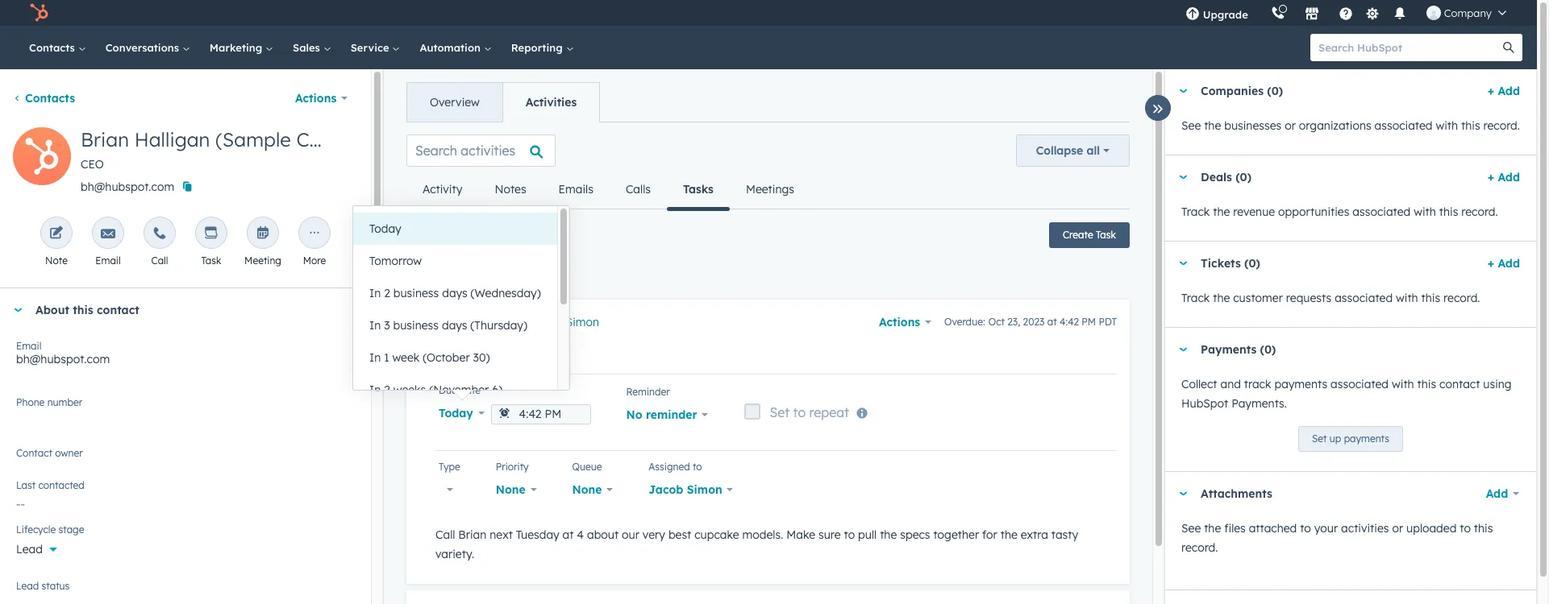 Task type: locate. For each thing, give the bounding box(es) containing it.
in for in 2 weeks (november 6)
[[369, 383, 381, 398]]

0 vertical spatial track
[[1181, 205, 1210, 219]]

due date element
[[491, 404, 591, 425]]

lead left status
[[16, 581, 39, 593]]

the
[[1204, 119, 1221, 133], [1213, 205, 1230, 219], [1213, 291, 1230, 306], [1204, 522, 1221, 536], [880, 528, 897, 543], [1001, 528, 1018, 543]]

caret image for about
[[13, 308, 23, 312]]

today inside button
[[369, 222, 401, 236]]

see down companies
[[1181, 119, 1201, 133]]

together
[[933, 528, 979, 543]]

simon inside popup button
[[687, 483, 722, 497]]

1 horizontal spatial set
[[1312, 433, 1327, 445]]

0 vertical spatial at
[[1047, 316, 1057, 328]]

4 in from the top
[[369, 383, 381, 398]]

lead inside popup button
[[16, 543, 43, 557]]

associated for requests
[[1335, 291, 1393, 306]]

navigation inside feed
[[406, 170, 810, 211]]

caret image left companies
[[1178, 89, 1188, 93]]

activities button
[[502, 83, 599, 122]]

(november
[[429, 383, 489, 398]]

actions up contact)
[[295, 91, 336, 106]]

none button down priority
[[496, 479, 537, 501]]

2 inside "button"
[[384, 286, 390, 301]]

marketplaces image
[[1305, 7, 1319, 22]]

(0) up businesses
[[1267, 84, 1283, 98]]

1 vertical spatial + add
[[1488, 170, 1520, 185]]

contacts up edit "popup button"
[[25, 91, 75, 106]]

email down email image on the left
[[95, 255, 121, 267]]

models.
[[742, 528, 783, 543]]

number
[[47, 397, 82, 409]]

set for set to repeat
[[770, 405, 790, 421]]

associated down "payments (0)" dropdown button
[[1331, 377, 1389, 392]]

search button
[[1495, 34, 1523, 61]]

to up the jacob simon popup button
[[693, 461, 702, 473]]

+ add button for see the businesses or organizations associated with this record.
[[1488, 81, 1520, 101]]

30)
[[473, 351, 490, 365]]

1 horizontal spatial jacob
[[649, 483, 683, 497]]

collapse all
[[1036, 144, 1100, 158]]

1 business from the top
[[393, 286, 439, 301]]

bh@hubspot.com down the ceo
[[81, 180, 174, 194]]

(0) for deals (0)
[[1236, 170, 1252, 185]]

3 in from the top
[[369, 351, 381, 365]]

add for see the businesses or organizations associated with this record.
[[1498, 84, 1520, 98]]

in 2 weeks (november 6)
[[369, 383, 503, 398]]

days down upcoming
[[442, 286, 467, 301]]

0 vertical spatial up
[[498, 344, 512, 359]]

type
[[439, 461, 460, 473]]

0 vertical spatial actions button
[[285, 82, 358, 115]]

requests
[[1286, 291, 1332, 306]]

add
[[1498, 84, 1520, 98], [1498, 170, 1520, 185], [1498, 256, 1520, 271], [1486, 487, 1508, 502]]

1 horizontal spatial call
[[435, 528, 455, 543]]

1 vertical spatial simon
[[687, 483, 722, 497]]

hubspot image
[[29, 3, 48, 23]]

email image
[[101, 227, 115, 242]]

call
[[151, 255, 168, 267], [435, 528, 455, 543]]

specs
[[900, 528, 930, 543]]

in left 3
[[369, 319, 381, 333]]

caret image left "deals"
[[1178, 175, 1188, 179]]

email inside email bh@hubspot.com
[[16, 340, 41, 352]]

1 vertical spatial or
[[1392, 522, 1403, 536]]

none down priority
[[496, 483, 526, 497]]

days inside button
[[442, 319, 467, 333]]

notifications image
[[1393, 7, 1407, 22]]

contact left using on the bottom of page
[[1440, 377, 1480, 392]]

no down the reminder
[[626, 408, 642, 422]]

2 inside button
[[384, 383, 390, 398]]

0 vertical spatial 2
[[384, 286, 390, 301]]

contacts link down hubspot link
[[19, 26, 96, 69]]

caret image for companies
[[1178, 89, 1188, 93]]

1 vertical spatial + add button
[[1488, 168, 1520, 187]]

bh@hubspot.com up the number
[[16, 352, 110, 367]]

2 see from the top
[[1181, 522, 1201, 536]]

business for 3
[[393, 319, 439, 333]]

in 1 week (october 30)
[[369, 351, 490, 365]]

0 vertical spatial or
[[1285, 119, 1296, 133]]

caret image left "attachments" on the right bottom of page
[[1178, 492, 1188, 496]]

1 vertical spatial +
[[1488, 170, 1494, 185]]

1 horizontal spatial actions button
[[879, 311, 931, 334]]

the left files
[[1204, 522, 1221, 536]]

track the revenue opportunities associated with this record.
[[1181, 205, 1498, 219]]

associated inside collect and track payments associated with this contact using hubspot payments.
[[1331, 377, 1389, 392]]

0 horizontal spatial call
[[151, 255, 168, 267]]

businesses
[[1224, 119, 1282, 133]]

customer
[[1233, 291, 1283, 306]]

navigation
[[406, 82, 600, 123], [406, 170, 810, 211]]

notifications button
[[1386, 0, 1414, 26]]

0 horizontal spatial brian
[[81, 127, 129, 152]]

1 horizontal spatial at
[[1047, 316, 1057, 328]]

2 track from the top
[[1181, 291, 1210, 306]]

0 horizontal spatial actions
[[295, 91, 336, 106]]

business right 3
[[393, 319, 439, 333]]

track down "deals"
[[1181, 205, 1210, 219]]

1 vertical spatial 2
[[384, 383, 390, 398]]

caret image left about
[[13, 308, 23, 312]]

payments
[[1275, 377, 1328, 392], [1344, 433, 1390, 445]]

settings image
[[1366, 7, 1380, 21]]

3 + add from the top
[[1488, 256, 1520, 271]]

in inside "button"
[[369, 286, 381, 301]]

1 vertical spatial jacob
[[649, 483, 683, 497]]

2 lead from the top
[[16, 581, 39, 593]]

1 horizontal spatial email
[[95, 255, 121, 267]]

1 horizontal spatial task
[[435, 315, 461, 330]]

1 2 from the top
[[384, 286, 390, 301]]

0 vertical spatial + add
[[1488, 84, 1520, 98]]

0 vertical spatial + add button
[[1488, 81, 1520, 101]]

call image
[[152, 227, 167, 242]]

+ for track the customer requests associated with this record.
[[1488, 256, 1494, 271]]

associated for payments
[[1331, 377, 1389, 392]]

0 vertical spatial jacob
[[529, 315, 563, 330]]

1 vertical spatial navigation
[[406, 170, 810, 211]]

task image
[[204, 227, 219, 242]]

1 horizontal spatial actions
[[879, 315, 920, 330]]

task
[[1096, 229, 1116, 241], [201, 255, 221, 267], [435, 315, 461, 330]]

2 vertical spatial brian
[[458, 528, 487, 543]]

or right businesses
[[1285, 119, 1296, 133]]

actions left 'overdue:'
[[879, 315, 920, 330]]

note
[[45, 255, 68, 267]]

0 vertical spatial call
[[151, 255, 168, 267]]

0 horizontal spatial no
[[16, 454, 32, 469]]

up
[[498, 344, 512, 359], [1330, 433, 1341, 445]]

last contacted
[[16, 480, 85, 492]]

with for track the customer requests associated with this record.
[[1396, 291, 1418, 306]]

meeting
[[244, 255, 281, 267]]

revenue
[[1233, 205, 1275, 219]]

see
[[1181, 119, 1201, 133], [1181, 522, 1201, 536]]

0 vertical spatial see
[[1181, 119, 1201, 133]]

0 vertical spatial email
[[95, 255, 121, 267]]

email down about
[[16, 340, 41, 352]]

in inside button
[[369, 319, 381, 333]]

1 + from the top
[[1488, 84, 1494, 98]]

sure
[[819, 528, 841, 543]]

caret image inside 'attachments' dropdown button
[[1178, 492, 1188, 496]]

0 vertical spatial today
[[369, 222, 401, 236]]

business inside button
[[393, 319, 439, 333]]

days inside "button"
[[442, 286, 467, 301]]

ceo
[[81, 157, 104, 172]]

2 in from the top
[[369, 319, 381, 333]]

in left weeks
[[369, 383, 381, 398]]

0 horizontal spatial none
[[496, 483, 526, 497]]

set up payments
[[1312, 433, 1390, 445]]

2 business from the top
[[393, 319, 439, 333]]

menu item
[[1259, 0, 1263, 26]]

the inside see the files attached to your activities or uploaded to this record.
[[1204, 522, 1221, 536]]

0 vertical spatial bh@hubspot.com
[[81, 180, 174, 194]]

2 vertical spatial + add
[[1488, 256, 1520, 271]]

0 vertical spatial caret image
[[1178, 262, 1188, 266]]

simon up follow up with brian
[[566, 315, 599, 330]]

owner
[[55, 448, 83, 460], [35, 454, 67, 469]]

jacob inside popup button
[[649, 483, 683, 497]]

0 horizontal spatial actions button
[[285, 82, 358, 115]]

task down in 2 business days (wednesday) "button"
[[435, 315, 461, 330]]

meetings button
[[730, 170, 810, 209]]

3 + from the top
[[1488, 256, 1494, 271]]

1 horizontal spatial contact
[[1440, 377, 1480, 392]]

with inside collect and track payments associated with this contact using hubspot payments.
[[1392, 377, 1414, 392]]

1 navigation from the top
[[406, 82, 600, 123]]

2 + add from the top
[[1488, 170, 1520, 185]]

0 horizontal spatial task
[[201, 255, 221, 267]]

0 vertical spatial payments
[[1275, 377, 1328, 392]]

notes button
[[479, 170, 542, 209]]

2 none from the left
[[572, 483, 602, 497]]

the down companies
[[1204, 119, 1221, 133]]

3 + add button from the top
[[1488, 254, 1520, 273]]

caret image
[[1178, 262, 1188, 266], [13, 308, 23, 312], [1178, 492, 1188, 496]]

today down due date
[[439, 406, 473, 421]]

1 vertical spatial caret image
[[13, 308, 23, 312]]

Last contacted text field
[[16, 490, 355, 515]]

feed
[[394, 122, 1143, 605]]

to left pull
[[844, 528, 855, 543]]

lead for lead
[[16, 543, 43, 557]]

contact right about
[[97, 303, 139, 318]]

at left 4:42
[[1047, 316, 1057, 328]]

1 vertical spatial set
[[1312, 433, 1327, 445]]

contacts link
[[19, 26, 96, 69], [13, 91, 75, 106]]

0 horizontal spatial up
[[498, 344, 512, 359]]

email bh@hubspot.com
[[16, 340, 110, 367]]

record.
[[1483, 119, 1520, 133], [1462, 205, 1498, 219], [1444, 291, 1480, 306], [1181, 541, 1218, 556]]

0 horizontal spatial today
[[369, 222, 401, 236]]

payments (0) button
[[1165, 328, 1514, 372]]

collapse all button
[[1016, 135, 1130, 167]]

1 vertical spatial task
[[201, 255, 221, 267]]

no inside 'no reminder' popup button
[[626, 408, 642, 422]]

collapse
[[1036, 144, 1083, 158]]

lifecycle stage
[[16, 524, 84, 536]]

up inside button
[[498, 344, 512, 359]]

with for collect and track payments associated with this contact using hubspot payments.
[[1392, 377, 1414, 392]]

email for email bh@hubspot.com
[[16, 340, 41, 352]]

actions button up contact)
[[285, 82, 358, 115]]

caret image inside "payments (0)" dropdown button
[[1178, 348, 1188, 352]]

associated for opportunities
[[1353, 205, 1411, 219]]

2 none button from the left
[[572, 479, 613, 501]]

1 none button from the left
[[496, 479, 537, 501]]

set inside set up payments link
[[1312, 433, 1327, 445]]

2 left weeks
[[384, 383, 390, 398]]

1 horizontal spatial brian
[[458, 528, 487, 543]]

caret image
[[1178, 89, 1188, 93], [1178, 175, 1188, 179], [418, 320, 425, 324], [1178, 348, 1188, 352]]

0 horizontal spatial simon
[[566, 315, 599, 330]]

1 vertical spatial business
[[393, 319, 439, 333]]

oct
[[988, 316, 1005, 328]]

call inside call brian next tuesday at 4 about our very best cupcake models. make sure to pull the specs together for the extra tasty variety.
[[435, 528, 455, 543]]

see inside see the files attached to your activities or uploaded to this record.
[[1181, 522, 1201, 536]]

in 2 business days (wednesday) button
[[353, 277, 557, 310]]

payments (0)
[[1201, 343, 1276, 357]]

(0) up track
[[1260, 343, 1276, 357]]

task for task assigned to jacob simon
[[435, 315, 461, 330]]

1 vertical spatial actions button
[[879, 311, 931, 334]]

payments right track
[[1275, 377, 1328, 392]]

see left files
[[1181, 522, 1201, 536]]

up right '30)'
[[498, 344, 512, 359]]

0 horizontal spatial payments
[[1275, 377, 1328, 392]]

jacob up follow up with brian
[[529, 315, 563, 330]]

with
[[1436, 119, 1458, 133], [1414, 205, 1436, 219], [1396, 291, 1418, 306], [515, 344, 537, 359], [1392, 377, 1414, 392]]

0 vertical spatial set
[[770, 405, 790, 421]]

1 horizontal spatial simon
[[687, 483, 722, 497]]

note image
[[49, 227, 64, 242]]

1 + add from the top
[[1488, 84, 1520, 98]]

caret image inside companies (0) dropdown button
[[1178, 89, 1188, 93]]

(thursday)
[[470, 319, 527, 333]]

set inside task options element
[[770, 405, 790, 421]]

or right activities in the bottom of the page
[[1392, 522, 1403, 536]]

menu
[[1174, 0, 1518, 26]]

today inside dropdown button
[[439, 406, 473, 421]]

call down call icon at the left top of page
[[151, 255, 168, 267]]

+ for see the businesses or organizations associated with this record.
[[1488, 84, 1494, 98]]

automation
[[420, 41, 484, 54]]

none button down queue
[[572, 479, 613, 501]]

no reminder
[[626, 408, 697, 422]]

2 navigation from the top
[[406, 170, 810, 211]]

1 vertical spatial call
[[435, 528, 455, 543]]

0 vertical spatial actions
[[295, 91, 336, 106]]

0 horizontal spatial at
[[563, 528, 574, 543]]

caret image left tickets
[[1178, 262, 1188, 266]]

none button for queue
[[572, 479, 613, 501]]

1 vertical spatial no
[[16, 454, 32, 469]]

about
[[587, 528, 619, 543]]

contacts link up edit "popup button"
[[13, 91, 75, 106]]

more
[[303, 255, 326, 267]]

Search activities search field
[[406, 135, 556, 167]]

set left repeat
[[770, 405, 790, 421]]

simon down 'assigned to'
[[687, 483, 722, 497]]

0 vertical spatial brian
[[81, 127, 129, 152]]

1 see from the top
[[1181, 119, 1201, 133]]

call up variety.
[[435, 528, 455, 543]]

caret image for payments
[[1178, 348, 1188, 352]]

lifecycle
[[16, 524, 56, 536]]

up down collect and track payments associated with this contact using hubspot payments.
[[1330, 433, 1341, 445]]

tickets (0)
[[1201, 256, 1260, 271]]

2 vertical spatial task
[[435, 315, 461, 330]]

(0) right "deals"
[[1236, 170, 1252, 185]]

2 horizontal spatial brian
[[540, 344, 569, 359]]

0 vertical spatial no
[[626, 408, 642, 422]]

1 + add button from the top
[[1488, 81, 1520, 101]]

2 + from the top
[[1488, 170, 1494, 185]]

1 in from the top
[[369, 286, 381, 301]]

1 track from the top
[[1181, 205, 1210, 219]]

add button
[[1476, 478, 1520, 510]]

1 vertical spatial up
[[1330, 433, 1341, 445]]

1 vertical spatial see
[[1181, 522, 1201, 536]]

1 vertical spatial track
[[1181, 291, 1210, 306]]

(0) right tickets
[[1244, 256, 1260, 271]]

1 horizontal spatial or
[[1392, 522, 1403, 536]]

caret image inside 'deals (0)' dropdown button
[[1178, 175, 1188, 179]]

set
[[770, 405, 790, 421], [1312, 433, 1327, 445]]

Phone number text field
[[16, 394, 355, 427]]

0 vertical spatial +
[[1488, 84, 1494, 98]]

0 horizontal spatial none button
[[496, 479, 537, 501]]

1 vertical spatial email
[[16, 340, 41, 352]]

1 vertical spatial days
[[442, 319, 467, 333]]

actions
[[295, 91, 336, 106], [879, 315, 920, 330]]

+ add for track the customer requests associated with this record.
[[1488, 256, 1520, 271]]

contacts down hubspot link
[[29, 41, 78, 54]]

1 vertical spatial lead
[[16, 581, 39, 593]]

1 lead from the top
[[16, 543, 43, 557]]

attachments
[[1201, 487, 1272, 502]]

task right create
[[1096, 229, 1116, 241]]

in left 1 on the bottom of the page
[[369, 351, 381, 365]]

with for track the revenue opportunities associated with this record.
[[1414, 205, 1436, 219]]

tomorrow
[[369, 254, 422, 269]]

+ add button
[[1488, 81, 1520, 101], [1488, 168, 1520, 187], [1488, 254, 1520, 273]]

lead
[[16, 543, 43, 557], [16, 581, 39, 593]]

2 vertical spatial caret image
[[1178, 492, 1188, 496]]

1 vertical spatial actions
[[879, 315, 920, 330]]

(0) inside dropdown button
[[1244, 256, 1260, 271]]

3
[[384, 319, 390, 333]]

navigation containing activity
[[406, 170, 810, 211]]

caret image inside about this contact dropdown button
[[13, 308, 23, 312]]

2 horizontal spatial task
[[1096, 229, 1116, 241]]

calling icon image
[[1271, 6, 1285, 21]]

brian down task assigned to jacob simon
[[540, 344, 569, 359]]

caret image up collect
[[1178, 348, 1188, 352]]

set down collect and track payments associated with this contact using hubspot payments.
[[1312, 433, 1327, 445]]

track down tickets
[[1181, 291, 1210, 306]]

days up in 1 week (october 30) button at the left bottom of page
[[442, 319, 467, 333]]

1 vertical spatial contact
[[1440, 377, 1480, 392]]

task options element
[[435, 374, 1117, 526]]

task down task icon
[[201, 255, 221, 267]]

associated down tickets (0) dropdown button
[[1335, 291, 1393, 306]]

list box
[[353, 206, 569, 406]]

deals
[[1201, 170, 1232, 185]]

business inside "button"
[[393, 286, 439, 301]]

task inside button
[[1096, 229, 1116, 241]]

today
[[369, 222, 401, 236], [439, 406, 473, 421]]

the left revenue
[[1213, 205, 1230, 219]]

see the files attached to your activities or uploaded to this record.
[[1181, 522, 1493, 556]]

0 vertical spatial business
[[393, 286, 439, 301]]

2 vertical spatial + add button
[[1488, 254, 1520, 273]]

jacob down "assigned" on the bottom of the page
[[649, 483, 683, 497]]

extra
[[1021, 528, 1048, 543]]

overdue: oct 23, 2023 at 4:42 pm pdt
[[944, 316, 1117, 328]]

at left "4"
[[563, 528, 574, 543]]

1 vertical spatial at
[[563, 528, 574, 543]]

2 + add button from the top
[[1488, 168, 1520, 187]]

none down queue
[[572, 483, 602, 497]]

brian up the ceo
[[81, 127, 129, 152]]

today up tomorrow
[[369, 222, 401, 236]]

1 vertical spatial today
[[439, 406, 473, 421]]

1 horizontal spatial none button
[[572, 479, 613, 501]]

associated right "opportunities"
[[1353, 205, 1411, 219]]

record. inside see the files attached to your activities or uploaded to this record.
[[1181, 541, 1218, 556]]

to left your
[[1300, 522, 1311, 536]]

deals (0) button
[[1165, 156, 1481, 199]]

activities
[[1341, 522, 1389, 536]]

1 horizontal spatial up
[[1330, 433, 1341, 445]]

phone
[[16, 397, 45, 409]]

0 vertical spatial contact
[[97, 303, 139, 318]]

2 vertical spatial +
[[1488, 256, 1494, 271]]

0 vertical spatial task
[[1096, 229, 1116, 241]]

lead down lifecycle
[[16, 543, 43, 557]]

0 horizontal spatial email
[[16, 340, 41, 352]]

overview button
[[407, 83, 502, 122]]

task assigned to jacob simon
[[435, 315, 599, 330]]

email
[[95, 255, 121, 267], [16, 340, 41, 352]]

1 horizontal spatial payments
[[1344, 433, 1390, 445]]

status
[[42, 581, 70, 593]]

in down tomorrow
[[369, 286, 381, 301]]

0 horizontal spatial contact
[[97, 303, 139, 318]]

0 vertical spatial lead
[[16, 543, 43, 557]]

at inside call brian next tuesday at 4 about our very best cupcake models. make sure to pull the specs together for the extra tasty variety.
[[563, 528, 574, 543]]

assigned
[[649, 461, 690, 473]]

1 horizontal spatial none
[[572, 483, 602, 497]]

(0) for tickets (0)
[[1244, 256, 1260, 271]]

1 none from the left
[[496, 483, 526, 497]]

none
[[496, 483, 526, 497], [572, 483, 602, 497]]

+
[[1488, 84, 1494, 98], [1488, 170, 1494, 185], [1488, 256, 1494, 271]]

payments down collect and track payments associated with this contact using hubspot payments.
[[1344, 433, 1390, 445]]

no inside contact owner no owner
[[16, 454, 32, 469]]

or inside see the files attached to your activities or uploaded to this record.
[[1392, 522, 1403, 536]]

business for 2
[[393, 286, 439, 301]]

0 vertical spatial navigation
[[406, 82, 600, 123]]

upgrade image
[[1185, 7, 1200, 22]]

2 2 from the top
[[384, 383, 390, 398]]

pdt
[[1099, 316, 1117, 328]]

actions button left 'overdue:'
[[879, 311, 931, 334]]

brian inside call brian next tuesday at 4 about our very best cupcake models. make sure to pull the specs together for the extra tasty variety.
[[458, 528, 487, 543]]

business down upcoming
[[393, 286, 439, 301]]

caret image inside tickets (0) dropdown button
[[1178, 262, 1188, 266]]

2 up 3
[[384, 286, 390, 301]]

the down tickets
[[1213, 291, 1230, 306]]

0 horizontal spatial set
[[770, 405, 790, 421]]

no up last at the left of the page
[[16, 454, 32, 469]]

brian up variety.
[[458, 528, 487, 543]]



Task type: describe. For each thing, give the bounding box(es) containing it.
your
[[1314, 522, 1338, 536]]

0 horizontal spatial jacob
[[529, 315, 563, 330]]

the for customer
[[1213, 291, 1230, 306]]

contact
[[16, 448, 52, 460]]

follow up with brian
[[461, 344, 569, 359]]

help button
[[1332, 0, 1359, 26]]

tasks button
[[667, 170, 730, 211]]

+ add for track the revenue opportunities associated with this record.
[[1488, 170, 1520, 185]]

week
[[392, 351, 420, 365]]

jacob simon
[[649, 483, 722, 497]]

up for set
[[1330, 433, 1341, 445]]

to left repeat
[[793, 405, 806, 421]]

meeting image
[[256, 227, 270, 242]]

lead button
[[16, 534, 355, 560]]

phone number
[[16, 397, 82, 409]]

payments.
[[1232, 397, 1287, 411]]

assigned
[[464, 315, 512, 330]]

call brian next tuesday at 4 about our very best cupcake models. make sure to pull the specs together for the extra tasty variety. button
[[435, 526, 1101, 564]]

add inside add popup button
[[1486, 487, 1508, 502]]

1 vertical spatial contacts
[[25, 91, 75, 106]]

marketing link
[[200, 26, 283, 69]]

make
[[787, 528, 815, 543]]

HH:MM text field
[[491, 405, 591, 425]]

hubspot
[[1181, 397, 1228, 411]]

(wednesday)
[[471, 286, 541, 301]]

opportunities
[[1278, 205, 1350, 219]]

+ for track the revenue opportunities associated with this record.
[[1488, 170, 1494, 185]]

this inside see the files attached to your activities or uploaded to this record.
[[1474, 522, 1493, 536]]

caret image for tickets
[[1178, 262, 1188, 266]]

conversations link
[[96, 26, 200, 69]]

today button
[[353, 213, 557, 245]]

in 2 business days (wednesday)
[[369, 286, 541, 301]]

contacted
[[38, 480, 85, 492]]

no reminder button
[[626, 404, 708, 426]]

emails
[[559, 182, 593, 197]]

in for in 2 business days (wednesday)
[[369, 286, 381, 301]]

search image
[[1503, 42, 1515, 53]]

reminder
[[646, 408, 697, 422]]

collect and track payments associated with this contact using hubspot payments.
[[1181, 377, 1512, 411]]

days for (wednesday)
[[442, 286, 467, 301]]

menu containing company
[[1174, 0, 1518, 26]]

companies (0)
[[1201, 84, 1283, 98]]

weeks
[[393, 383, 426, 398]]

repeat
[[809, 405, 849, 421]]

contact owner no owner
[[16, 448, 83, 469]]

in 2 weeks (november 6) button
[[353, 374, 557, 406]]

4:42
[[1060, 316, 1079, 328]]

owner up last contacted
[[35, 454, 67, 469]]

follow up with brian button
[[461, 342, 1104, 361]]

help image
[[1339, 7, 1353, 22]]

this inside dropdown button
[[73, 303, 93, 318]]

jacob simon button
[[649, 479, 733, 501]]

variety.
[[435, 547, 474, 562]]

1 vertical spatial bh@hubspot.com
[[16, 352, 110, 367]]

add for track the revenue opportunities associated with this record.
[[1498, 170, 1520, 185]]

lead status
[[16, 581, 70, 593]]

companies (0) button
[[1165, 69, 1481, 113]]

track for track the revenue opportunities associated with this record.
[[1181, 205, 1210, 219]]

(0) for payments (0)
[[1260, 343, 1276, 357]]

track the customer requests associated with this record.
[[1181, 291, 1480, 306]]

contact inside collect and track payments associated with this contact using hubspot payments.
[[1440, 377, 1480, 392]]

company button
[[1417, 0, 1516, 26]]

organizations
[[1299, 119, 1371, 133]]

none button for priority
[[496, 479, 537, 501]]

0 vertical spatial contacts link
[[19, 26, 96, 69]]

contact inside dropdown button
[[97, 303, 139, 318]]

due date
[[439, 385, 481, 397]]

see for see the files attached to your activities or uploaded to this record.
[[1181, 522, 1201, 536]]

2 for weeks
[[384, 383, 390, 398]]

the right pull
[[880, 528, 897, 543]]

reporting
[[511, 41, 566, 54]]

lead for lead status
[[16, 581, 39, 593]]

see for see the businesses or organizations associated with this record.
[[1181, 119, 1201, 133]]

create
[[1063, 229, 1093, 241]]

activity
[[423, 182, 462, 197]]

0 vertical spatial contacts
[[29, 41, 78, 54]]

(0) for companies (0)
[[1267, 84, 1283, 98]]

no owner button
[[16, 445, 355, 472]]

jacob simon image
[[1426, 6, 1441, 20]]

to inside call brian next tuesday at 4 about our very best cupcake models. make sure to pull the specs together for the extra tasty variety.
[[844, 528, 855, 543]]

pull
[[858, 528, 877, 543]]

2023
[[1023, 316, 1045, 328]]

at for 2023
[[1047, 316, 1057, 328]]

more image
[[307, 227, 322, 242]]

the for revenue
[[1213, 205, 1230, 219]]

days for (thursday)
[[442, 319, 467, 333]]

set to repeat
[[770, 405, 849, 421]]

+ add button for track the customer requests associated with this record.
[[1488, 254, 1520, 273]]

(october
[[423, 351, 470, 365]]

with inside button
[[515, 344, 537, 359]]

payments inside collect and track payments associated with this contact using hubspot payments.
[[1275, 377, 1328, 392]]

owner up contacted in the left bottom of the page
[[55, 448, 83, 460]]

call for call
[[151, 255, 168, 267]]

23,
[[1007, 316, 1020, 328]]

next
[[490, 528, 513, 543]]

+ add for see the businesses or organizations associated with this record.
[[1488, 84, 1520, 98]]

tickets
[[1201, 256, 1241, 271]]

conversations
[[105, 41, 182, 54]]

add for track the customer requests associated with this record.
[[1498, 256, 1520, 271]]

in 3 business days (thursday)
[[369, 319, 527, 333]]

overdue:
[[944, 316, 985, 328]]

this inside collect and track payments associated with this contact using hubspot payments.
[[1417, 377, 1436, 392]]

2 for business
[[384, 286, 390, 301]]

to up follow up with brian
[[515, 315, 526, 330]]

1 vertical spatial contacts link
[[13, 91, 75, 106]]

the right for
[[1001, 528, 1018, 543]]

6)
[[492, 383, 503, 398]]

task for task
[[201, 255, 221, 267]]

emails button
[[542, 170, 610, 209]]

set for set up payments
[[1312, 433, 1327, 445]]

navigation containing overview
[[406, 82, 600, 123]]

none for priority
[[496, 483, 526, 497]]

in for in 3 business days (thursday)
[[369, 319, 381, 333]]

calls
[[626, 182, 651, 197]]

feed containing upcoming
[[394, 122, 1143, 605]]

files
[[1224, 522, 1246, 536]]

call for call brian next tuesday at 4 about our very best cupcake models. make sure to pull the specs together for the extra tasty variety.
[[435, 528, 455, 543]]

calling icon button
[[1264, 2, 1292, 23]]

up for follow
[[498, 344, 512, 359]]

at for tuesday
[[563, 528, 574, 543]]

follow
[[461, 344, 495, 359]]

track for track the customer requests associated with this record.
[[1181, 291, 1210, 306]]

+ add button for track the revenue opportunities associated with this record.
[[1488, 168, 1520, 187]]

call brian next tuesday at 4 about our very best cupcake models. make sure to pull the specs together for the extra tasty variety.
[[435, 528, 1078, 562]]

companies
[[1201, 84, 1264, 98]]

upcoming
[[410, 269, 473, 285]]

caret image right 3
[[418, 320, 425, 324]]

notes
[[495, 182, 526, 197]]

tasty
[[1051, 528, 1078, 543]]

the for files
[[1204, 522, 1221, 536]]

Search HubSpot search field
[[1310, 34, 1508, 61]]

priority
[[496, 461, 529, 473]]

0 vertical spatial simon
[[566, 315, 599, 330]]

settings link
[[1363, 4, 1383, 21]]

associated right "organizations"
[[1375, 119, 1433, 133]]

attached
[[1249, 522, 1297, 536]]

to right uploaded
[[1460, 522, 1471, 536]]

tasks
[[683, 182, 714, 197]]

the for businesses
[[1204, 119, 1221, 133]]

about this contact
[[35, 303, 139, 318]]

marketing
[[210, 41, 265, 54]]

1 vertical spatial payments
[[1344, 433, 1390, 445]]

none for queue
[[572, 483, 602, 497]]

today button
[[439, 402, 484, 425]]

4
[[577, 528, 584, 543]]

caret image for deals
[[1178, 175, 1188, 179]]

list box containing today
[[353, 206, 569, 406]]

create task
[[1063, 229, 1116, 241]]

hubspot link
[[19, 3, 60, 23]]

service link
[[341, 26, 410, 69]]

0 horizontal spatial or
[[1285, 119, 1296, 133]]

contact)
[[296, 127, 376, 152]]

email for email
[[95, 255, 121, 267]]

see the businesses or organizations associated with this record.
[[1181, 119, 1520, 133]]

deals (0)
[[1201, 170, 1252, 185]]

in for in 1 week (october 30)
[[369, 351, 381, 365]]

brian halligan (sample contact) ceo
[[81, 127, 376, 172]]

reminder
[[626, 386, 670, 398]]

for
[[982, 528, 997, 543]]

brian inside brian halligan (sample contact) ceo
[[81, 127, 129, 152]]



Task type: vqa. For each thing, say whether or not it's contained in the screenshot.


